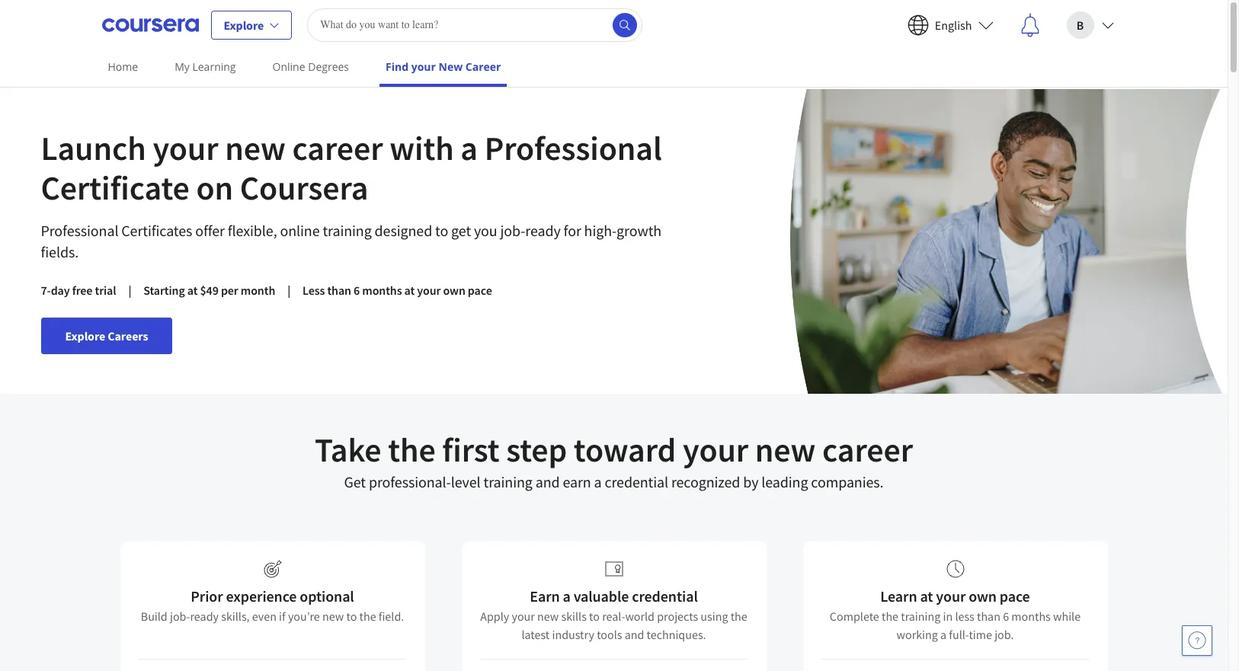 Task type: describe. For each thing, give the bounding box(es) containing it.
explore for explore
[[224, 17, 264, 32]]

working
[[897, 627, 938, 643]]

optional
[[300, 587, 354, 606]]

valuable
[[574, 587, 629, 606]]

earn a valuable credential apply your new skills to real-world projects using the latest industry tools and techniques.
[[481, 587, 748, 643]]

flexible,
[[228, 221, 277, 240]]

apply
[[481, 609, 510, 624]]

explore for explore careers
[[65, 329, 105, 344]]

day
[[51, 283, 70, 298]]

to inside prior experience optional build job-ready skills, even if you're new to the field.
[[346, 609, 357, 624]]

ready inside prior experience optional build job-ready skills, even if you're new to the field.
[[190, 609, 219, 624]]

take
[[315, 429, 382, 471]]

and inside the earn a valuable credential apply your new skills to real-world projects using the latest industry tools and techniques.
[[625, 627, 644, 643]]

ready inside professional certificates offer flexible, online training designed to get you job-ready for high-growth fields.
[[526, 221, 561, 240]]

a inside take the first step toward your new career get professional-level training and earn a credential recognized by leading companies.
[[594, 473, 602, 492]]

toward
[[574, 429, 676, 471]]

0 horizontal spatial 6
[[354, 283, 360, 298]]

home
[[108, 59, 138, 74]]

recognized
[[672, 473, 741, 492]]

get
[[451, 221, 471, 240]]

careers
[[108, 329, 148, 344]]

you
[[474, 221, 498, 240]]

online degrees link
[[266, 50, 355, 84]]

get
[[344, 473, 366, 492]]

at inside the learn at your own pace complete the training in less than 6 months while working a full-time job.
[[920, 587, 933, 606]]

learning
[[193, 59, 236, 74]]

build
[[141, 609, 168, 624]]

earn
[[530, 587, 560, 606]]

if
[[279, 609, 286, 624]]

companies.
[[811, 473, 884, 492]]

your inside launch your new career with a professional certificate on coursera
[[153, 127, 218, 169]]

growth
[[617, 221, 662, 240]]

experience
[[226, 587, 297, 606]]

designed
[[375, 221, 432, 240]]

job- inside professional certificates offer flexible, online training designed to get you job-ready for high-growth fields.
[[501, 221, 526, 240]]

credential inside the earn a valuable credential apply your new skills to real-world projects using the latest industry tools and techniques.
[[632, 587, 698, 606]]

your inside the learn at your own pace complete the training in less than 6 months while working a full-time job.
[[936, 587, 966, 606]]

0 horizontal spatial pace
[[468, 283, 492, 298]]

coursera
[[240, 167, 368, 209]]

free
[[72, 283, 93, 298]]

0 horizontal spatial months
[[362, 283, 402, 298]]

7-day free trial | starting at $49 per month | less than 6 months at your own pace
[[41, 283, 492, 298]]

complete
[[830, 609, 880, 624]]

my learning
[[175, 59, 236, 74]]

training inside the learn at your own pace complete the training in less than 6 months while working a full-time job.
[[901, 609, 941, 624]]

help center image
[[1189, 632, 1207, 650]]

launch your new career with a professional certificate on coursera
[[41, 127, 662, 209]]

find your new career link
[[380, 50, 507, 87]]

per
[[221, 283, 238, 298]]

prior
[[191, 587, 223, 606]]

professional inside launch your new career with a professional certificate on coursera
[[485, 127, 662, 169]]

for
[[564, 221, 581, 240]]

even
[[252, 609, 277, 624]]

new
[[439, 59, 463, 74]]

learn at your own pace complete the training in less than 6 months while working a full-time job.
[[830, 587, 1081, 643]]

by
[[744, 473, 759, 492]]

projects
[[657, 609, 698, 624]]

than inside the learn at your own pace complete the training in less than 6 months while working a full-time job.
[[977, 609, 1001, 624]]

own inside the learn at your own pace complete the training in less than 6 months while working a full-time job.
[[969, 587, 997, 606]]

in
[[943, 609, 953, 624]]

coursera image
[[102, 13, 199, 37]]

b button
[[1055, 0, 1126, 49]]

training inside take the first step toward your new career get professional-level training and earn a credential recognized by leading companies.
[[484, 473, 533, 492]]

techniques.
[[647, 627, 706, 643]]

credential inside take the first step toward your new career get professional-level training and earn a credential recognized by leading companies.
[[605, 473, 669, 492]]

and inside take the first step toward your new career get professional-level training and earn a credential recognized by leading companies.
[[536, 473, 560, 492]]

explore careers link
[[41, 318, 173, 355]]

career inside take the first step toward your new career get professional-level training and earn a credential recognized by leading companies.
[[823, 429, 913, 471]]

home link
[[102, 50, 144, 84]]

take the first step toward your new career get professional-level training and earn a credential recognized by leading companies.
[[315, 429, 913, 492]]

the inside prior experience optional build job-ready skills, even if you're new to the field.
[[359, 609, 376, 624]]

explore careers
[[65, 329, 148, 344]]

my
[[175, 59, 190, 74]]

What do you want to learn? text field
[[307, 8, 643, 42]]

professional inside professional certificates offer flexible, online training designed to get you job-ready for high-growth fields.
[[41, 221, 118, 240]]

0 horizontal spatial own
[[443, 283, 466, 298]]

launch
[[41, 127, 146, 169]]

professional certificates offer flexible, online training designed to get you job-ready for high-growth fields.
[[41, 221, 662, 261]]

less
[[956, 609, 975, 624]]

step
[[506, 429, 567, 471]]



Task type: vqa. For each thing, say whether or not it's contained in the screenshot.


Task type: locate. For each thing, give the bounding box(es) containing it.
the
[[388, 429, 436, 471], [359, 609, 376, 624], [731, 609, 748, 624], [882, 609, 899, 624]]

months down professional certificates offer flexible, online training designed to get you job-ready for high-growth fields.
[[362, 283, 402, 298]]

a inside the learn at your own pace complete the training in less than 6 months while working a full-time job.
[[941, 627, 947, 643]]

at left $49
[[187, 283, 198, 298]]

explore up learning
[[224, 17, 264, 32]]

1 horizontal spatial 6
[[1003, 609, 1009, 624]]

ready down prior on the left of page
[[190, 609, 219, 624]]

your inside take the first step toward your new career get professional-level training and earn a credential recognized by leading companies.
[[683, 429, 749, 471]]

0 vertical spatial training
[[323, 221, 372, 240]]

1 horizontal spatial than
[[977, 609, 1001, 624]]

own down get
[[443, 283, 466, 298]]

explore inside popup button
[[224, 17, 264, 32]]

you're
[[288, 609, 320, 624]]

skills,
[[221, 609, 250, 624]]

6 inside the learn at your own pace complete the training in less than 6 months while working a full-time job.
[[1003, 609, 1009, 624]]

english button
[[896, 0, 1006, 49]]

0 vertical spatial and
[[536, 473, 560, 492]]

and down world
[[625, 627, 644, 643]]

a inside the earn a valuable credential apply your new skills to real-world projects using the latest industry tools and techniques.
[[563, 587, 571, 606]]

own
[[443, 283, 466, 298], [969, 587, 997, 606]]

your inside the earn a valuable credential apply your new skills to real-world projects using the latest industry tools and techniques.
[[512, 609, 535, 624]]

0 horizontal spatial training
[[323, 221, 372, 240]]

using
[[701, 609, 728, 624]]

credential down toward
[[605, 473, 669, 492]]

1 horizontal spatial training
[[484, 473, 533, 492]]

my learning link
[[169, 50, 242, 84]]

explore
[[224, 17, 264, 32], [65, 329, 105, 344]]

1 horizontal spatial pace
[[1000, 587, 1030, 606]]

learn
[[881, 587, 918, 606]]

0 vertical spatial professional
[[485, 127, 662, 169]]

1 vertical spatial months
[[1012, 609, 1051, 624]]

offer
[[195, 221, 225, 240]]

fields.
[[41, 242, 79, 261]]

1 horizontal spatial professional
[[485, 127, 662, 169]]

leading
[[762, 473, 808, 492]]

0 horizontal spatial ready
[[190, 609, 219, 624]]

to
[[435, 221, 448, 240], [346, 609, 357, 624], [589, 609, 600, 624]]

6 up job.
[[1003, 609, 1009, 624]]

0 vertical spatial 6
[[354, 283, 360, 298]]

2 horizontal spatial training
[[901, 609, 941, 624]]

months
[[362, 283, 402, 298], [1012, 609, 1051, 624]]

the inside the learn at your own pace complete the training in less than 6 months while working a full-time job.
[[882, 609, 899, 624]]

new
[[225, 127, 286, 169], [755, 429, 816, 471], [322, 609, 344, 624], [537, 609, 559, 624]]

1 vertical spatial own
[[969, 587, 997, 606]]

new inside prior experience optional build job-ready skills, even if you're new to the field.
[[322, 609, 344, 624]]

than
[[327, 283, 351, 298], [977, 609, 1001, 624]]

1 horizontal spatial ready
[[526, 221, 561, 240]]

0 vertical spatial pace
[[468, 283, 492, 298]]

0 horizontal spatial to
[[346, 609, 357, 624]]

online
[[273, 59, 305, 74]]

the right using
[[731, 609, 748, 624]]

credential
[[605, 473, 669, 492], [632, 587, 698, 606]]

2 horizontal spatial at
[[920, 587, 933, 606]]

1 horizontal spatial to
[[435, 221, 448, 240]]

training inside professional certificates offer flexible, online training designed to get you job-ready for high-growth fields.
[[323, 221, 372, 240]]

find your new career
[[386, 59, 501, 74]]

prior experience optional build job-ready skills, even if you're new to the field.
[[141, 587, 404, 624]]

professional-
[[369, 473, 451, 492]]

pace up job.
[[1000, 587, 1030, 606]]

2 horizontal spatial to
[[589, 609, 600, 624]]

industry
[[552, 627, 595, 643]]

first
[[442, 429, 500, 471]]

a right with
[[461, 127, 478, 169]]

1 horizontal spatial job-
[[501, 221, 526, 240]]

to inside the earn a valuable credential apply your new skills to real-world projects using the latest industry tools and techniques.
[[589, 609, 600, 624]]

1 vertical spatial career
[[823, 429, 913, 471]]

ready left for
[[526, 221, 561, 240]]

a left 'full-'
[[941, 627, 947, 643]]

new inside take the first step toward your new career get professional-level training and earn a credential recognized by leading companies.
[[755, 429, 816, 471]]

a right earn
[[594, 473, 602, 492]]

1 horizontal spatial own
[[969, 587, 997, 606]]

online
[[280, 221, 320, 240]]

a
[[461, 127, 478, 169], [594, 473, 602, 492], [563, 587, 571, 606], [941, 627, 947, 643]]

1 horizontal spatial career
[[823, 429, 913, 471]]

world
[[625, 609, 655, 624]]

earn
[[563, 473, 591, 492]]

the left field.
[[359, 609, 376, 624]]

pace down you
[[468, 283, 492, 298]]

1 horizontal spatial and
[[625, 627, 644, 643]]

0 vertical spatial career
[[292, 127, 383, 169]]

skills
[[561, 609, 587, 624]]

to inside professional certificates offer flexible, online training designed to get you job-ready for high-growth fields.
[[435, 221, 448, 240]]

2 vertical spatial training
[[901, 609, 941, 624]]

pace
[[468, 283, 492, 298], [1000, 587, 1030, 606]]

1 vertical spatial explore
[[65, 329, 105, 344]]

months up job.
[[1012, 609, 1051, 624]]

pace inside the learn at your own pace complete the training in less than 6 months while working a full-time job.
[[1000, 587, 1030, 606]]

job- inside prior experience optional build job-ready skills, even if you're new to the field.
[[170, 609, 190, 624]]

career
[[292, 127, 383, 169], [823, 429, 913, 471]]

0 horizontal spatial than
[[327, 283, 351, 298]]

1 vertical spatial 6
[[1003, 609, 1009, 624]]

0 vertical spatial explore
[[224, 17, 264, 32]]

6 down professional certificates offer flexible, online training designed to get you job-ready for high-growth fields.
[[354, 283, 360, 298]]

months inside the learn at your own pace complete the training in less than 6 months while working a full-time job.
[[1012, 609, 1051, 624]]

to left real-
[[589, 609, 600, 624]]

job-
[[501, 221, 526, 240], [170, 609, 190, 624]]

at right learn
[[920, 587, 933, 606]]

english
[[935, 17, 972, 32]]

6
[[354, 283, 360, 298], [1003, 609, 1009, 624]]

$49
[[200, 283, 219, 298]]

certificates
[[121, 221, 192, 240]]

training right the 'level'
[[484, 473, 533, 492]]

month | less
[[241, 283, 325, 298]]

own up less
[[969, 587, 997, 606]]

trial | starting
[[95, 283, 185, 298]]

job- right you
[[501, 221, 526, 240]]

explore button
[[211, 10, 292, 39]]

online degrees
[[273, 59, 349, 74]]

the up professional-
[[388, 429, 436, 471]]

high-
[[584, 221, 617, 240]]

find
[[386, 59, 409, 74]]

1 vertical spatial pace
[[1000, 587, 1030, 606]]

to left get
[[435, 221, 448, 240]]

on
[[196, 167, 233, 209]]

0 vertical spatial ready
[[526, 221, 561, 240]]

training up working
[[901, 609, 941, 624]]

full-
[[949, 627, 969, 643]]

credential up "projects"
[[632, 587, 698, 606]]

career
[[466, 59, 501, 74]]

explore left careers
[[65, 329, 105, 344]]

1 horizontal spatial months
[[1012, 609, 1051, 624]]

level
[[451, 473, 481, 492]]

1 vertical spatial than
[[977, 609, 1001, 624]]

1 vertical spatial ready
[[190, 609, 219, 624]]

than up time
[[977, 609, 1001, 624]]

0 horizontal spatial career
[[292, 127, 383, 169]]

1 horizontal spatial at
[[405, 283, 415, 298]]

0 horizontal spatial explore
[[65, 329, 105, 344]]

a up the skills
[[563, 587, 571, 606]]

job.
[[995, 627, 1014, 643]]

0 vertical spatial own
[[443, 283, 466, 298]]

0 horizontal spatial professional
[[41, 221, 118, 240]]

b
[[1077, 17, 1084, 32]]

a inside launch your new career with a professional certificate on coursera
[[461, 127, 478, 169]]

1 vertical spatial professional
[[41, 221, 118, 240]]

latest
[[522, 627, 550, 643]]

0 vertical spatial months
[[362, 283, 402, 298]]

0 horizontal spatial at
[[187, 283, 198, 298]]

tools
[[597, 627, 622, 643]]

than down professional certificates offer flexible, online training designed to get you job-ready for high-growth fields.
[[327, 283, 351, 298]]

0 horizontal spatial job-
[[170, 609, 190, 624]]

while
[[1054, 609, 1081, 624]]

0 vertical spatial job-
[[501, 221, 526, 240]]

None search field
[[307, 8, 643, 42]]

with
[[390, 127, 454, 169]]

new inside launch your new career with a professional certificate on coursera
[[225, 127, 286, 169]]

new inside the earn a valuable credential apply your new skills to real-world projects using the latest industry tools and techniques.
[[537, 609, 559, 624]]

your
[[411, 59, 436, 74], [153, 127, 218, 169], [417, 283, 441, 298], [683, 429, 749, 471], [936, 587, 966, 606], [512, 609, 535, 624]]

0 vertical spatial credential
[[605, 473, 669, 492]]

degrees
[[308, 59, 349, 74]]

1 vertical spatial credential
[[632, 587, 698, 606]]

and left earn
[[536, 473, 560, 492]]

training right the online
[[323, 221, 372, 240]]

1 horizontal spatial explore
[[224, 17, 264, 32]]

1 vertical spatial training
[[484, 473, 533, 492]]

0 vertical spatial than
[[327, 283, 351, 298]]

7-
[[41, 283, 51, 298]]

certificate
[[41, 167, 190, 209]]

1 vertical spatial job-
[[170, 609, 190, 624]]

1 vertical spatial and
[[625, 627, 644, 643]]

field.
[[379, 609, 404, 624]]

professional
[[485, 127, 662, 169], [41, 221, 118, 240]]

ready
[[526, 221, 561, 240], [190, 609, 219, 624]]

real-
[[602, 609, 625, 624]]

the inside the earn a valuable credential apply your new skills to real-world projects using the latest industry tools and techniques.
[[731, 609, 748, 624]]

time
[[969, 627, 993, 643]]

the inside take the first step toward your new career get professional-level training and earn a credential recognized by leading companies.
[[388, 429, 436, 471]]

at down designed
[[405, 283, 415, 298]]

the down learn
[[882, 609, 899, 624]]

job- right build
[[170, 609, 190, 624]]

0 horizontal spatial and
[[536, 473, 560, 492]]

to down "optional"
[[346, 609, 357, 624]]

career inside launch your new career with a professional certificate on coursera
[[292, 127, 383, 169]]



